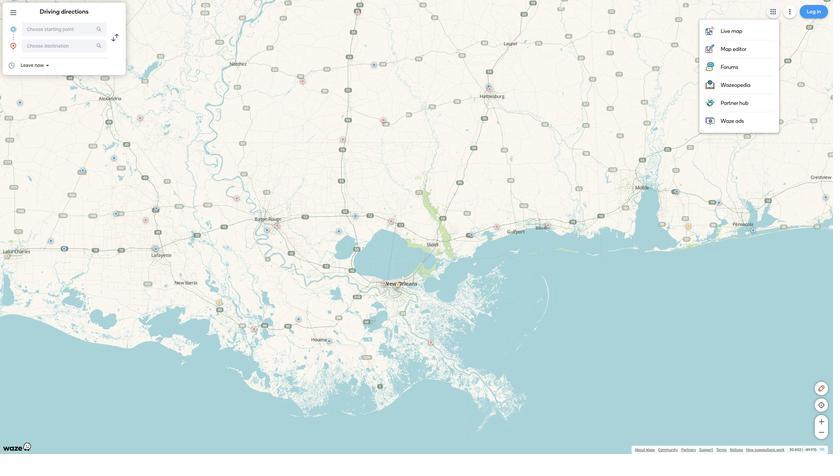 Task type: vqa. For each thing, say whether or not it's contained in the screenshot.
middle the wa,
no



Task type: describe. For each thing, give the bounding box(es) containing it.
terms
[[717, 448, 727, 452]]

notices
[[731, 448, 744, 452]]

hazard image
[[5, 254, 9, 258]]

notices link
[[731, 448, 744, 452]]

suggestions
[[755, 448, 776, 452]]

now
[[35, 63, 44, 68]]

work
[[777, 448, 785, 452]]

Choose destination text field
[[22, 39, 107, 53]]

how
[[747, 448, 754, 452]]

directions
[[61, 8, 89, 15]]

leave
[[21, 63, 33, 68]]

leave now
[[21, 63, 44, 68]]

partners
[[682, 448, 697, 452]]

clock image
[[8, 62, 16, 70]]

waze
[[647, 448, 655, 452]]

support link
[[700, 448, 714, 452]]

location image
[[9, 42, 17, 50]]

support
[[700, 448, 714, 452]]

-
[[805, 448, 807, 452]]

current location image
[[9, 25, 17, 33]]

how suggestions work link
[[747, 448, 785, 452]]

terms link
[[717, 448, 727, 452]]



Task type: locate. For each thing, give the bounding box(es) containing it.
89.915
[[807, 448, 818, 452]]

partners link
[[682, 448, 697, 452]]

link image
[[820, 447, 826, 452]]

road closed image
[[488, 87, 492, 91], [138, 116, 142, 120], [341, 137, 345, 141], [389, 219, 393, 223], [547, 223, 551, 227], [276, 224, 280, 228], [495, 225, 499, 229], [252, 327, 256, 331]]

30.402
[[790, 448, 802, 452]]

community link
[[659, 448, 679, 452]]

about waze community partners support terms notices how suggestions work
[[635, 448, 785, 452]]

pencil image
[[818, 384, 826, 392]]

police image
[[487, 84, 491, 88], [112, 156, 116, 160], [81, 168, 85, 172], [354, 214, 358, 218], [265, 228, 269, 232], [752, 228, 756, 232], [337, 229, 341, 233], [49, 239, 53, 243], [62, 247, 66, 251], [297, 317, 301, 321], [328, 339, 332, 343]]

police image
[[372, 63, 376, 67], [18, 101, 22, 105], [675, 190, 679, 194], [825, 195, 829, 199], [718, 201, 722, 205], [154, 206, 158, 210], [114, 212, 118, 216], [470, 233, 474, 237], [154, 247, 158, 251]]

driving directions
[[40, 8, 89, 15]]

zoom in image
[[818, 418, 826, 426]]

Choose starting point text field
[[22, 23, 107, 36]]

about waze link
[[635, 448, 655, 452]]

|
[[803, 448, 804, 452]]

driving
[[40, 8, 60, 15]]

about
[[635, 448, 646, 452]]

community
[[659, 448, 679, 452]]

hazard image
[[687, 224, 691, 228], [153, 246, 157, 250], [396, 283, 400, 287], [217, 301, 221, 305]]

road closed image
[[356, 10, 360, 14], [301, 79, 305, 83], [382, 118, 386, 122], [235, 196, 239, 200], [144, 218, 148, 222], [382, 281, 386, 285], [429, 341, 433, 345]]

30.402 | -89.915
[[790, 448, 818, 452]]

zoom out image
[[818, 428, 826, 436]]



